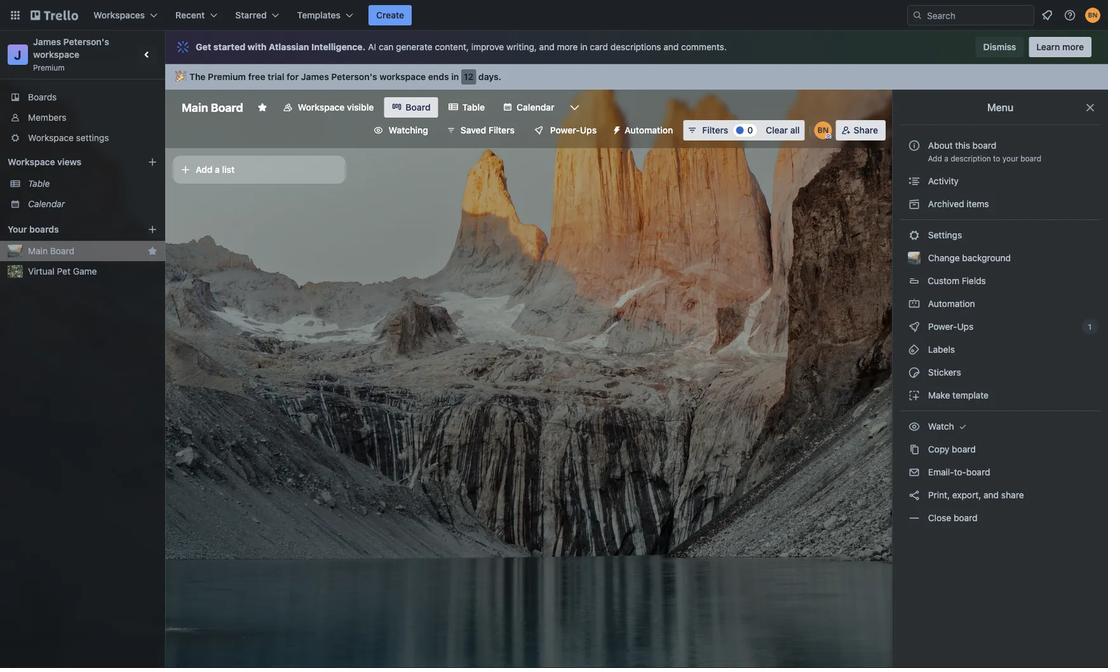 Task type: locate. For each thing, give the bounding box(es) containing it.
0 vertical spatial ups
[[580, 125, 597, 135]]

1 horizontal spatial filters
[[703, 125, 729, 135]]

1 vertical spatial add
[[196, 164, 213, 175]]

1 vertical spatial main board
[[28, 246, 74, 256]]

filters
[[489, 125, 515, 135], [703, 125, 729, 135]]

0 horizontal spatial premium
[[33, 63, 65, 72]]

0 vertical spatial workspace
[[33, 49, 79, 60]]

0 horizontal spatial automation
[[625, 125, 673, 135]]

2 filters from the left
[[703, 125, 729, 135]]

calendar link up your boards with 2 items element
[[28, 198, 158, 210]]

learn more link
[[1029, 37, 1092, 57]]

filters left 0
[[703, 125, 729, 135]]

board up the to-
[[952, 444, 976, 455]]

0 horizontal spatial filters
[[489, 125, 515, 135]]

1 horizontal spatial and
[[664, 42, 679, 52]]

premium right the
[[208, 72, 246, 82]]

close board
[[926, 513, 978, 523]]

ben nelson (bennelson96) image right open information menu image
[[1086, 8, 1101, 23]]

calendar link up power-ups button
[[495, 97, 562, 118]]

descriptions
[[611, 42, 661, 52]]

board link
[[384, 97, 438, 118]]

fields
[[962, 276, 986, 286]]

workspaces
[[93, 10, 145, 20]]

make
[[929, 390, 951, 400]]

ai can generate content, improve writing, and more in card descriptions and comments.
[[368, 42, 727, 52]]

0 vertical spatial main
[[182, 100, 208, 114]]

sm image inside automation button
[[607, 120, 625, 138]]

get started with atlassian intelligence.
[[196, 42, 366, 52]]

virtual pet game link
[[28, 265, 158, 278]]

sm image for email-to-board
[[908, 466, 921, 479]]

board down export,
[[954, 513, 978, 523]]

1 vertical spatial calendar link
[[28, 198, 158, 210]]

sm image inside stickers link
[[908, 366, 921, 379]]

0 horizontal spatial table
[[28, 178, 50, 189]]

main board inside main board text field
[[182, 100, 243, 114]]

peterson's up visible
[[331, 72, 377, 82]]

workspace settings link
[[0, 128, 165, 148]]

make template
[[926, 390, 989, 400]]

watching
[[389, 125, 428, 135]]

sm image for print, export, and share
[[908, 489, 921, 502]]

0 horizontal spatial calendar
[[28, 199, 65, 209]]

peterson's down back to home image
[[63, 37, 109, 47]]

table link
[[441, 97, 493, 118], [28, 177, 158, 190]]

0 vertical spatial add
[[928, 154, 943, 163]]

peterson's
[[63, 37, 109, 47], [331, 72, 377, 82]]

print,
[[929, 490, 950, 500]]

0 horizontal spatial power-
[[550, 125, 580, 135]]

sm image inside automation link
[[908, 298, 921, 310]]

days.
[[479, 72, 502, 82]]

sm image for settings
[[908, 229, 921, 242]]

0 vertical spatial a
[[945, 154, 949, 163]]

1 vertical spatial calendar
[[28, 199, 65, 209]]

watch link
[[901, 416, 1101, 437]]

banner
[[165, 64, 1109, 90]]

more
[[557, 42, 578, 52], [1063, 42, 1085, 52]]

filters inside button
[[489, 125, 515, 135]]

members
[[28, 112, 66, 123]]

table down workspace views on the top of the page
[[28, 178, 50, 189]]

1 vertical spatial a
[[215, 164, 220, 175]]

filters right saved
[[489, 125, 515, 135]]

1 horizontal spatial main board
[[182, 100, 243, 114]]

1 vertical spatial ben nelson (bennelson96) image
[[815, 121, 833, 139]]

power-ups down customize views icon
[[550, 125, 597, 135]]

and right writing,
[[540, 42, 555, 52]]

1 horizontal spatial workspace
[[380, 72, 426, 82]]

premium
[[33, 63, 65, 72], [208, 72, 246, 82]]

table link up saved
[[441, 97, 493, 118]]

1 vertical spatial power-ups
[[926, 321, 976, 332]]

the
[[189, 72, 206, 82]]

automation
[[625, 125, 673, 135], [926, 298, 976, 309]]

1 vertical spatial workspace
[[380, 72, 426, 82]]

sm image inside make template 'link'
[[908, 389, 921, 402]]

sm image inside email-to-board link
[[908, 466, 921, 479]]

trial
[[268, 72, 285, 82]]

sm image inside the settings link
[[908, 229, 921, 242]]

2 horizontal spatial board
[[406, 102, 431, 113]]

automation button
[[607, 120, 681, 140]]

0 vertical spatial james
[[33, 37, 61, 47]]

power-
[[550, 125, 580, 135], [929, 321, 958, 332]]

james right for
[[301, 72, 329, 82]]

your
[[8, 224, 27, 235]]

0 vertical spatial main board
[[182, 100, 243, 114]]

1 horizontal spatial premium
[[208, 72, 246, 82]]

to-
[[954, 467, 967, 477]]

more left card
[[557, 42, 578, 52]]

power- up labels
[[929, 321, 958, 332]]

ups down automation link
[[958, 321, 974, 332]]

a down about
[[945, 154, 949, 163]]

workspace down '🎉 the premium free trial for james peterson's workspace ends in 12 days.'
[[298, 102, 345, 113]]

0 horizontal spatial board
[[50, 246, 74, 256]]

ups down customize views icon
[[580, 125, 597, 135]]

sm image left print,
[[908, 489, 921, 502]]

add a list button
[[173, 156, 346, 184]]

sm image inside close board 'link'
[[908, 512, 921, 524]]

0 horizontal spatial ben nelson (bennelson96) image
[[815, 121, 833, 139]]

1 horizontal spatial add
[[928, 154, 943, 163]]

copy board link
[[901, 439, 1101, 460]]

0 horizontal spatial table link
[[28, 177, 158, 190]]

calendar up the boards
[[28, 199, 65, 209]]

workspace right j link
[[33, 49, 79, 60]]

sm image right power-ups button
[[607, 120, 625, 138]]

sm image left email-
[[908, 466, 921, 479]]

2 sm image from the top
[[908, 298, 921, 310]]

export,
[[953, 490, 982, 500]]

1 horizontal spatial main
[[182, 100, 208, 114]]

2 vertical spatial workspace
[[8, 157, 55, 167]]

sm image inside print, export, and share link
[[908, 489, 921, 502]]

saved
[[461, 125, 486, 135]]

sm image
[[908, 198, 921, 210], [908, 298, 921, 310], [908, 320, 921, 333], [908, 343, 921, 356], [908, 366, 921, 379], [908, 389, 921, 402], [908, 512, 921, 524]]

starred icon image
[[147, 246, 158, 256]]

1 horizontal spatial peterson's
[[331, 72, 377, 82]]

0 horizontal spatial workspace
[[33, 49, 79, 60]]

workspace for workspace settings
[[28, 133, 74, 143]]

1 horizontal spatial table
[[463, 102, 485, 113]]

table
[[463, 102, 485, 113], [28, 178, 50, 189]]

open information menu image
[[1064, 9, 1077, 22]]

0 horizontal spatial main board
[[28, 246, 74, 256]]

james down back to home image
[[33, 37, 61, 47]]

add left list
[[196, 164, 213, 175]]

sm image inside the 'copy board' link
[[908, 443, 921, 456]]

0 vertical spatial automation
[[625, 125, 673, 135]]

power-ups inside button
[[550, 125, 597, 135]]

star or unstar board image
[[257, 102, 267, 113]]

0 vertical spatial ben nelson (bennelson96) image
[[1086, 8, 1101, 23]]

workspace
[[33, 49, 79, 60], [380, 72, 426, 82]]

0 horizontal spatial ups
[[580, 125, 597, 135]]

0 vertical spatial peterson's
[[63, 37, 109, 47]]

sm image for labels
[[908, 343, 921, 356]]

board inside 'link'
[[954, 513, 978, 523]]

and left comments.
[[664, 42, 679, 52]]

add
[[928, 154, 943, 163], [196, 164, 213, 175]]

main board up virtual
[[28, 246, 74, 256]]

main up virtual
[[28, 246, 48, 256]]

0 horizontal spatial power-ups
[[550, 125, 597, 135]]

ups inside button
[[580, 125, 597, 135]]

automation link
[[901, 294, 1101, 314]]

power-ups
[[550, 125, 597, 135], [926, 321, 976, 332]]

watching button
[[366, 120, 436, 140]]

power- down customize views icon
[[550, 125, 580, 135]]

🎉 the premium free trial for james peterson's workspace ends in 12 days.
[[175, 72, 502, 82]]

7 sm image from the top
[[908, 512, 921, 524]]

workspace for workspace views
[[8, 157, 55, 167]]

sm image left activity
[[908, 175, 921, 188]]

sm image left watch
[[908, 420, 921, 433]]

ben nelson (bennelson96) image
[[1086, 8, 1101, 23], [815, 121, 833, 139]]

1 vertical spatial table
[[28, 178, 50, 189]]

add inside button
[[196, 164, 213, 175]]

archived
[[929, 199, 965, 209]]

ben nelson (bennelson96) image right all
[[815, 121, 833, 139]]

0 vertical spatial calendar link
[[495, 97, 562, 118]]

4 sm image from the top
[[908, 343, 921, 356]]

workspace visible button
[[275, 97, 382, 118]]

members link
[[0, 107, 165, 128]]

0 horizontal spatial calendar link
[[28, 198, 158, 210]]

sm image left the copy
[[908, 443, 921, 456]]

1 vertical spatial workspace
[[28, 133, 74, 143]]

1 horizontal spatial board
[[211, 100, 243, 114]]

j
[[14, 47, 21, 62]]

0 vertical spatial in
[[581, 42, 588, 52]]

and left share
[[984, 490, 999, 500]]

saved filters button
[[439, 120, 522, 140]]

0 horizontal spatial peterson's
[[63, 37, 109, 47]]

sm image for make template
[[908, 389, 921, 402]]

1 horizontal spatial a
[[945, 154, 949, 163]]

workspace up board link on the top
[[380, 72, 426, 82]]

power-ups button
[[525, 120, 605, 140]]

pet
[[57, 266, 71, 277]]

comments.
[[682, 42, 727, 52]]

sm image for archived items
[[908, 198, 921, 210]]

1 vertical spatial main
[[28, 246, 48, 256]]

main board down the
[[182, 100, 243, 114]]

1 horizontal spatial power-ups
[[926, 321, 976, 332]]

a left list
[[215, 164, 220, 175]]

in left card
[[581, 42, 588, 52]]

this member is an admin of this board. image
[[826, 133, 832, 139]]

print, export, and share link
[[901, 485, 1101, 505]]

0 notifications image
[[1040, 8, 1055, 23]]

archived items
[[926, 199, 990, 209]]

0 vertical spatial workspace
[[298, 102, 345, 113]]

workspace left the views at the top
[[8, 157, 55, 167]]

more right learn
[[1063, 42, 1085, 52]]

game
[[73, 266, 97, 277]]

12
[[464, 72, 474, 82]]

atlassian
[[269, 42, 309, 52]]

1 horizontal spatial ups
[[958, 321, 974, 332]]

calendar up power-ups button
[[517, 102, 555, 113]]

ups
[[580, 125, 597, 135], [958, 321, 974, 332]]

add down about
[[928, 154, 943, 163]]

0
[[748, 125, 753, 135]]

in left 12 on the top left
[[452, 72, 459, 82]]

board up watching
[[406, 102, 431, 113]]

saved filters icon image
[[447, 126, 456, 135]]

0 horizontal spatial add
[[196, 164, 213, 175]]

main board
[[182, 100, 243, 114], [28, 246, 74, 256]]

1 horizontal spatial automation
[[926, 298, 976, 309]]

0 horizontal spatial in
[[452, 72, 459, 82]]

create button
[[369, 5, 412, 25]]

sm image inside the archived items "link"
[[908, 198, 921, 210]]

0 vertical spatial calendar
[[517, 102, 555, 113]]

1 filters from the left
[[489, 125, 515, 135]]

started
[[213, 42, 246, 52]]

table link down the views at the top
[[28, 177, 158, 190]]

0 horizontal spatial james
[[33, 37, 61, 47]]

sm image for watch
[[908, 420, 921, 433]]

1 vertical spatial james
[[301, 72, 329, 82]]

0 horizontal spatial more
[[557, 42, 578, 52]]

james peterson's workspace premium
[[33, 37, 112, 72]]

board left star or unstar board 'image'
[[211, 100, 243, 114]]

1 sm image from the top
[[908, 198, 921, 210]]

0 horizontal spatial a
[[215, 164, 220, 175]]

table up saved
[[463, 102, 485, 113]]

🎉
[[175, 72, 184, 82]]

j link
[[8, 44, 28, 65]]

0 vertical spatial power-ups
[[550, 125, 597, 135]]

power-ups up labels
[[926, 321, 976, 332]]

sm image left settings
[[908, 229, 921, 242]]

workspace inside 'button'
[[298, 102, 345, 113]]

1 horizontal spatial calendar link
[[495, 97, 562, 118]]

premium down james peterson's workspace link
[[33, 63, 65, 72]]

in
[[581, 42, 588, 52], [452, 72, 459, 82]]

workspace down members
[[28, 133, 74, 143]]

1 horizontal spatial more
[[1063, 42, 1085, 52]]

custom fields button
[[901, 271, 1101, 291]]

sm image
[[607, 120, 625, 138], [908, 175, 921, 188], [908, 229, 921, 242], [908, 420, 921, 433], [957, 420, 970, 433], [908, 443, 921, 456], [908, 466, 921, 479], [908, 489, 921, 502]]

main down the
[[182, 100, 208, 114]]

3 sm image from the top
[[908, 320, 921, 333]]

5 sm image from the top
[[908, 366, 921, 379]]

calendar link
[[495, 97, 562, 118], [28, 198, 158, 210]]

search image
[[913, 10, 923, 20]]

0 vertical spatial power-
[[550, 125, 580, 135]]

0 vertical spatial table link
[[441, 97, 493, 118]]

2 more from the left
[[1063, 42, 1085, 52]]

recent
[[175, 10, 205, 20]]

main
[[182, 100, 208, 114], [28, 246, 48, 256]]

create a view image
[[147, 157, 158, 167]]

6 sm image from the top
[[908, 389, 921, 402]]

premium inside banner
[[208, 72, 246, 82]]

automation inside button
[[625, 125, 673, 135]]

workspace inside james peterson's workspace premium
[[33, 49, 79, 60]]

settings link
[[901, 225, 1101, 245]]

sm image inside the activity link
[[908, 175, 921, 188]]

1 vertical spatial in
[[452, 72, 459, 82]]

a inside 'add a list' button
[[215, 164, 220, 175]]

sm image inside labels link
[[908, 343, 921, 356]]

peterson's inside james peterson's workspace premium
[[63, 37, 109, 47]]

board up virtual pet game
[[50, 246, 74, 256]]

1 vertical spatial power-
[[929, 321, 958, 332]]

and
[[540, 42, 555, 52], [664, 42, 679, 52], [984, 490, 999, 500]]



Task type: vqa. For each thing, say whether or not it's contained in the screenshot.
THE CHANGE
yes



Task type: describe. For each thing, give the bounding box(es) containing it.
saved filters
[[461, 125, 515, 135]]

1 vertical spatial peterson's
[[331, 72, 377, 82]]

your boards with 2 items element
[[8, 222, 128, 237]]

1 more from the left
[[557, 42, 578, 52]]

archived items link
[[901, 194, 1101, 214]]

learn
[[1037, 42, 1061, 52]]

0 horizontal spatial and
[[540, 42, 555, 52]]

clear all
[[766, 125, 800, 135]]

free
[[248, 72, 265, 82]]

stickers link
[[901, 362, 1101, 383]]

get
[[196, 42, 211, 52]]

premium inside james peterson's workspace premium
[[33, 63, 65, 72]]

this
[[956, 140, 971, 151]]

content,
[[435, 42, 469, 52]]

2 horizontal spatial and
[[984, 490, 999, 500]]

power- inside power-ups button
[[550, 125, 580, 135]]

1 horizontal spatial power-
[[929, 321, 958, 332]]

a inside the about this board add a description to your board
[[945, 154, 949, 163]]

1 vertical spatial ups
[[958, 321, 974, 332]]

custom fields
[[928, 276, 986, 286]]

workspace inside banner
[[380, 72, 426, 82]]

change background
[[926, 253, 1011, 263]]

about
[[929, 140, 953, 151]]

copy board
[[926, 444, 976, 455]]

about this board add a description to your board
[[928, 140, 1042, 163]]

change
[[929, 253, 960, 263]]

add board image
[[147, 224, 158, 235]]

your boards
[[8, 224, 59, 235]]

1
[[1089, 322, 1092, 331]]

atlassian intelligence logo image
[[175, 39, 191, 55]]

sm image for power-ups
[[908, 320, 921, 333]]

confetti image
[[175, 72, 184, 82]]

background
[[963, 253, 1011, 263]]

virtual pet game
[[28, 266, 97, 277]]

share
[[854, 125, 879, 135]]

sm image for automation
[[908, 298, 921, 310]]

1 horizontal spatial james
[[301, 72, 329, 82]]

add inside the about this board add a description to your board
[[928, 154, 943, 163]]

your
[[1003, 154, 1019, 163]]

with
[[248, 42, 267, 52]]

starred
[[235, 10, 267, 20]]

activity
[[926, 176, 959, 186]]

sm image for copy board
[[908, 443, 921, 456]]

ends
[[428, 72, 449, 82]]

views
[[57, 157, 81, 167]]

0 vertical spatial table
[[463, 102, 485, 113]]

can
[[379, 42, 394, 52]]

board up to
[[973, 140, 997, 151]]

learn more
[[1037, 42, 1085, 52]]

james inside james peterson's workspace premium
[[33, 37, 61, 47]]

board inside board link
[[406, 102, 431, 113]]

virtual
[[28, 266, 55, 277]]

dismiss
[[984, 42, 1017, 52]]

print, export, and share
[[926, 490, 1024, 500]]

1 horizontal spatial table link
[[441, 97, 493, 118]]

1 vertical spatial table link
[[28, 177, 158, 190]]

workspace settings
[[28, 133, 109, 143]]

share
[[1002, 490, 1024, 500]]

board right your
[[1021, 154, 1042, 163]]

clear
[[766, 125, 788, 135]]

workspace for workspace visible
[[298, 102, 345, 113]]

writing,
[[507, 42, 537, 52]]

intelligence.
[[311, 42, 366, 52]]

board inside main board text field
[[211, 100, 243, 114]]

change background link
[[901, 248, 1101, 268]]

james peterson's workspace link
[[33, 37, 112, 60]]

sm image for close board
[[908, 512, 921, 524]]

boards
[[28, 92, 57, 102]]

primary element
[[0, 0, 1109, 31]]

dismiss button
[[976, 37, 1024, 57]]

menu
[[988, 101, 1014, 113]]

settings
[[76, 133, 109, 143]]

sm image for stickers
[[908, 366, 921, 379]]

boards link
[[0, 87, 165, 107]]

main board inside main board link
[[28, 246, 74, 256]]

email-
[[929, 467, 954, 477]]

sm image up copy board
[[957, 420, 970, 433]]

workspaces button
[[86, 5, 165, 25]]

all
[[791, 125, 800, 135]]

make template link
[[901, 385, 1101, 406]]

items
[[967, 199, 990, 209]]

back to home image
[[31, 5, 78, 25]]

main board link
[[28, 245, 142, 257]]

template
[[953, 390, 989, 400]]

description
[[951, 154, 992, 163]]

1 horizontal spatial calendar
[[517, 102, 555, 113]]

banner containing 🎉
[[165, 64, 1109, 90]]

board up "print, export, and share"
[[967, 467, 991, 477]]

list
[[222, 164, 235, 175]]

main inside text field
[[182, 100, 208, 114]]

customize views image
[[569, 101, 581, 114]]

ai
[[368, 42, 377, 52]]

templates button
[[290, 5, 361, 25]]

watch
[[926, 421, 957, 432]]

share button
[[836, 120, 886, 140]]

board inside main board link
[[50, 246, 74, 256]]

stickers
[[926, 367, 962, 378]]

1 horizontal spatial ben nelson (bennelson96) image
[[1086, 8, 1101, 23]]

1 vertical spatial automation
[[926, 298, 976, 309]]

generate
[[396, 42, 433, 52]]

labels link
[[901, 339, 1101, 360]]

email-to-board
[[926, 467, 991, 477]]

Search field
[[923, 6, 1034, 25]]

1 horizontal spatial in
[[581, 42, 588, 52]]

0 horizontal spatial main
[[28, 246, 48, 256]]

labels
[[926, 344, 955, 355]]

visible
[[347, 102, 374, 113]]

close board link
[[901, 508, 1101, 528]]

sm image for activity
[[908, 175, 921, 188]]

templates
[[297, 10, 341, 20]]

boards
[[29, 224, 59, 235]]

card
[[590, 42, 608, 52]]

workspace navigation collapse icon image
[[139, 46, 156, 64]]

copy
[[929, 444, 950, 455]]

Board name text field
[[175, 97, 250, 118]]

close
[[929, 513, 952, 523]]

activity link
[[901, 171, 1101, 191]]



